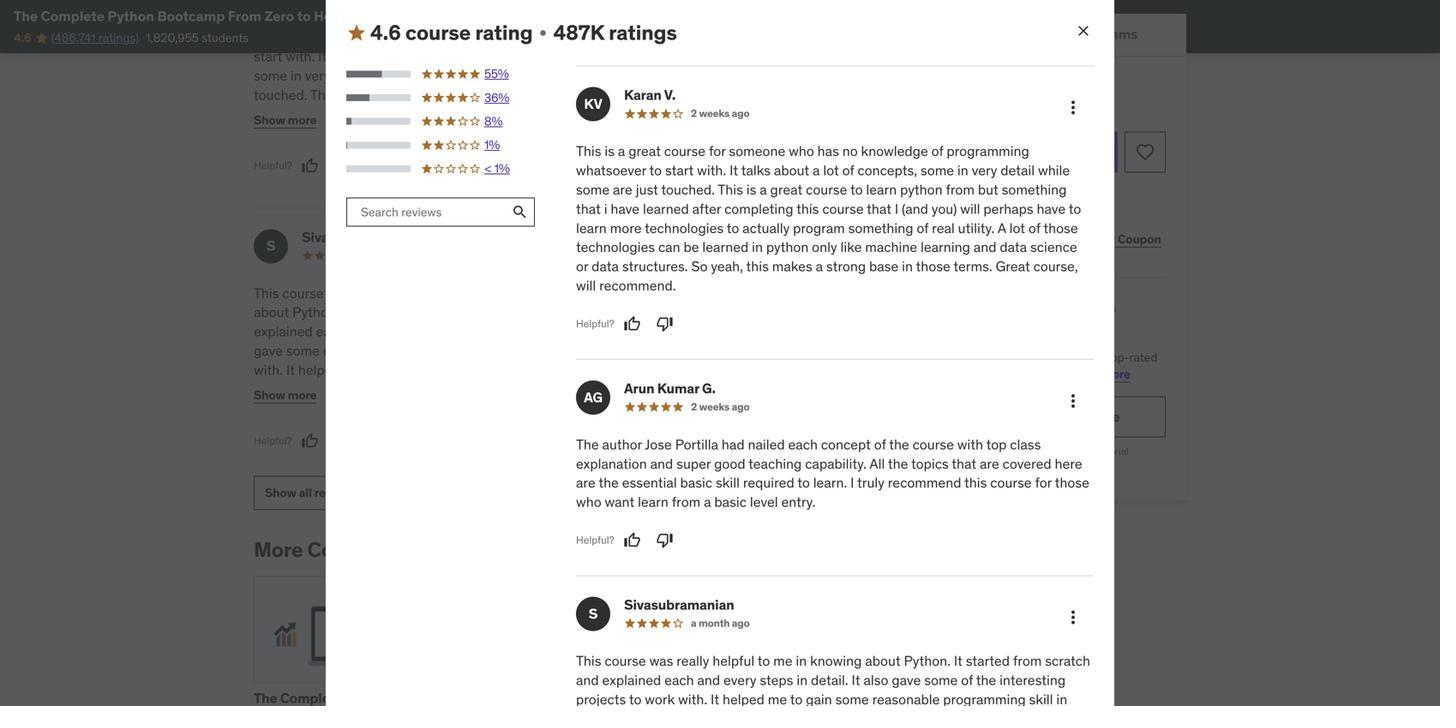 Task type: locate. For each thing, give the bounding box(es) containing it.
show inside button
[[265, 485, 297, 501]]

mark review by karan v. as unhelpful image for this course was really helpful to me in knowing about python. it started from scratch and explained each and every steps in detail. it also gave some of the interesting projects to work with. it helped me to gain some reasonable programming skill in python as a beginner.
[[334, 157, 351, 174]]

show all reviews
[[265, 485, 357, 501]]

show more for want
[[568, 112, 631, 128]]

1 horizontal spatial mark review by karan v. as unhelpful image
[[657, 316, 674, 333]]

ratings)
[[98, 30, 139, 45]]

1 vertical spatial detail
[[1001, 162, 1035, 179]]

1 horizontal spatial real
[[932, 219, 955, 237]]

gave for this course was really helpful to me in knowing about python. it started from scratch and explained each and every steps in detail. it also gave some of the interesting projects to work with. it helped me to gain some reasonable programming skill 
[[892, 672, 921, 689]]

covered
[[765, 67, 814, 84], [1003, 455, 1052, 473]]

was inside this course was really helpful to me in knowing about python. it started from scratch and explained each and every steps in detail. it also gave some of the interesting projects to work with. it helped me to gain some reasonable programming skill
[[650, 653, 674, 670]]

personal down plus
[[989, 367, 1036, 382]]

scratch for this course was really helpful to me in knowing about python. it started from scratch and explained each and every steps in detail. it also gave some of the interesting projects to work with. it helped me to gain some reasonable programming skill 
[[1046, 653, 1091, 670]]

helped for this course was really helpful to me in knowing about python. it started from scratch and explained each and every steps in detail. it also gave some of the interesting projects to work with. it helped me to gain some reasonable programming skill in python as a beginner.
[[298, 361, 340, 379]]

gave inside this course was really helpful to me in knowing about python. it started from scratch and explained each and every steps in detail. it also gave some of the interesting projects to work with. it helped me to gain some reasonable programming skill
[[892, 672, 921, 689]]

python. inside this course was really helpful to me in knowing about python. it started from scratch and explained each and every steps in detail. it also gave some of the interesting projects to work with. it helped me to gain some reasonable programming skill in python as a beginner.
[[293, 304, 339, 321]]

whatsoever up 55% button
[[425, 28, 496, 46]]

from inside this course was really helpful to me in knowing about python. it started from scratch and explained each and every steps in detail. it also gave some of the interesting projects to work with. it helped me to gain some reasonable programming skill in python as a beginner.
[[402, 304, 431, 321]]

was inside this course was really helpful to me in knowing about python. it started from scratch and explained each and every steps in detail. it also gave some of the interesting projects to work with. it helped me to gain some reasonable programming skill in python as a beginner.
[[327, 285, 351, 302]]

at right left
[[1004, 102, 1015, 117]]

after inside starting at $16.58 per month after trial cancel anytime
[[1088, 445, 1109, 458]]

work inside this course was really helpful to me in knowing about python. it started from scratch and explained each and every steps in detail. it also gave some of the interesting projects to work with. it helped me to gain some reasonable programming skill
[[645, 691, 675, 707]]

interesting inside this course was really helpful to me in knowing about python. it started from scratch and explained each and every steps in detail. it also gave some of the interesting projects to work with. it helped me to gain some reasonable programming skill
[[1000, 672, 1066, 689]]

1 horizontal spatial want
[[605, 494, 635, 511]]

weeks for arun kumar g.
[[699, 400, 730, 414]]

work for this course was really helpful to me in knowing about python. it started from scratch and explained each and every steps in detail. it also gave some of the interesting projects to work with. it helped me to gain some reasonable programming skill in python as a beginner.
[[500, 342, 530, 360]]

helped inside this course was really helpful to me in knowing about python. it started from scratch and explained each and every steps in detail. it also gave some of the interesting projects to work with. it helped me to gain some reasonable programming skill
[[723, 691, 765, 707]]

1 vertical spatial completing
[[725, 200, 794, 218]]

1 vertical spatial level
[[750, 494, 778, 511]]

0 vertical spatial learning
[[363, 201, 412, 219]]

mark review by karan v. as unhelpful image for this course was really helpful to me in knowing about python. it started from scratch and explained each and every steps in detail. it also gave some of the interesting projects to work with. it helped me to gain some reasonable programming skill 
[[657, 316, 674, 333]]

of inside this course was really helpful to me in knowing about python. it started from scratch and explained each and every steps in detail. it also gave some of the interesting projects to work with. it helped me to gain some reasonable programming skill
[[962, 672, 974, 689]]

2 weeks from the top
[[699, 400, 730, 414]]

mark review by arun kumar g. as unhelpful image
[[648, 157, 665, 174]]

concepts, up 55%
[[446, 48, 506, 65]]

very
[[305, 67, 331, 84], [972, 162, 998, 179]]

4.6 for 4.6 course rating
[[371, 20, 401, 45]]

0 vertical spatial was
[[327, 285, 351, 302]]

back
[[1040, 187, 1063, 200]]

(and up share at the top of the page
[[902, 200, 929, 218]]

also for this course was really helpful to me in knowing about python. it started from scratch and explained each and every steps in detail. it also gave some of the interesting projects to work with. it helped me to gain some reasonable programming skill in python as a beginner.
[[515, 323, 540, 341]]

reasonable inside this course was really helpful to me in knowing about python. it started from scratch and explained each and every steps in detail. it also gave some of the interesting projects to work with. it helped me to gain some reasonable programming skill
[[873, 691, 940, 707]]

python. for this course was really helpful to me in knowing about python. it started from scratch and explained each and every steps in detail. it also gave some of the interesting projects to work with. it helped me to gain some reasonable programming skill 
[[904, 653, 951, 670]]

the inside this course was really helpful to me in knowing about python. it started from scratch and explained each and every steps in detail. it also gave some of the interesting projects to work with. it helped me to gain some reasonable programming skill in python as a beginner.
[[338, 342, 358, 360]]

ago for to
[[732, 617, 750, 630]]

this inside this course was really helpful to me in knowing about python. it started from scratch and explained each and every steps in detail. it also gave some of the interesting projects to work with. it helped me to gain some reasonable programming skill
[[576, 653, 602, 670]]

1% down 8%
[[485, 137, 500, 153]]

you) up share at the top of the page
[[932, 200, 958, 218]]

4.6 right medium image
[[371, 20, 401, 45]]

projects for this course was really helpful to me in knowing about python. it started from scratch and explained each and every steps in detail. it also gave some of the interesting projects to work with. it helped me to gain some reasonable programming skill in python as a beginner.
[[431, 342, 481, 360]]

a month ago
[[683, 249, 741, 262], [691, 617, 750, 630]]

aditya
[[616, 228, 657, 246]]

explained
[[254, 323, 313, 341], [603, 672, 662, 689]]

1 horizontal spatial really
[[677, 653, 710, 670]]

has
[[495, 9, 517, 27], [818, 143, 840, 160]]

with. inside this course was really helpful to me in knowing about python. it started from scratch and explained each and every steps in detail. it also gave some of the interesting projects to work with. it helped me to gain some reasonable programming skill in python as a beginner.
[[254, 361, 283, 379]]

knowing inside this course was really helpful to me in knowing about python. it started from scratch and explained each and every steps in detail. it also gave some of the interesting projects to work with. it helped me to gain some reasonable programming skill
[[811, 653, 862, 670]]

0 horizontal spatial whatsoever
[[425, 28, 496, 46]]

work inside this course was really helpful to me in knowing about python. it started from scratch and explained each and every steps in detail. it also gave some of the interesting projects to work with. it helped me to gain some reasonable programming skill in python as a beginner.
[[500, 342, 530, 360]]

yeah, down < 1% button
[[373, 221, 405, 238]]

steps inside this course was really helpful to me in knowing about python. it started from scratch and explained each and every steps in detail. it also gave some of the interesting projects to work with. it helped me to gain some reasonable programming skill
[[760, 672, 794, 689]]

recommend
[[598, 105, 672, 123], [888, 474, 962, 492]]

learned up 1% button
[[445, 105, 491, 123]]

knowledge down zero
[[254, 28, 321, 46]]

1 vertical spatial projects
[[576, 691, 626, 707]]

1 horizontal spatial detail
[[1001, 162, 1035, 179]]

a
[[296, 9, 303, 27], [401, 48, 409, 65], [352, 86, 360, 104], [667, 125, 674, 142], [618, 143, 626, 160], [813, 162, 820, 179], [760, 181, 767, 199], [478, 221, 485, 238], [683, 249, 688, 262], [816, 258, 823, 275], [597, 285, 604, 302], [659, 285, 667, 302], [796, 304, 803, 321], [445, 381, 453, 398], [704, 494, 711, 511], [691, 617, 697, 630]]

want down the kv
[[568, 125, 598, 142]]

course inside this course was really helpful to me in knowing about python. it started from scratch and explained each and every steps in detail. it also gave some of the interesting projects to work with. it helped me to gain some reasonable programming skill
[[605, 653, 646, 670]]

1 vertical spatial like
[[841, 239, 862, 256]]

a right < at the left
[[509, 163, 518, 181]]

arun kumar g.
[[624, 380, 716, 397]]

great down gift this course link
[[996, 258, 1031, 275]]

author right xsmall "image"
[[594, 9, 634, 27]]

start right mark review by arun kumar g. as unhelpful icon
[[665, 162, 694, 179]]

gave inside this course was really helpful to me in knowing about python. it started from scratch and explained each and every steps in detail. it also gave some of the interesting projects to work with. it helped me to gain some reasonable programming skill in python as a beginner.
[[254, 342, 283, 360]]

knowledge left buy at the top right of the page
[[862, 143, 929, 160]]

terms. down "search reviews" text box
[[338, 240, 377, 257]]

1 vertical spatial explanation
[[576, 455, 647, 473]]

knowledge
[[254, 28, 321, 46], [862, 143, 929, 160]]

1 vertical spatial had
[[722, 436, 745, 454]]

while up back
[[1039, 162, 1071, 179]]

0 horizontal spatial really
[[354, 285, 387, 302]]

jose down mark review by aditya s. as unhelpful icon
[[645, 436, 672, 454]]

1 vertical spatial a
[[998, 219, 1007, 237]]

1 horizontal spatial at
[[1004, 102, 1015, 117]]

month
[[690, 249, 722, 262], [1056, 445, 1085, 458], [699, 617, 730, 630]]

nailed
[[740, 9, 777, 27], [748, 436, 785, 454]]

30-day money-back guarantee full lifetime access
[[968, 187, 1114, 222]]

additional actions for review by arun kumar g. image
[[1063, 391, 1084, 412]]

1 weeks from the top
[[699, 107, 730, 120]]

1 vertical spatial real
[[932, 219, 955, 237]]

0 horizontal spatial all
[[632, 67, 648, 84]]

great
[[380, 240, 415, 257], [996, 258, 1031, 275]]

author
[[594, 9, 634, 27], [603, 436, 642, 454]]

0 horizontal spatial program
[[304, 163, 356, 181]]

want
[[568, 125, 598, 142], [605, 494, 635, 511]]

i
[[842, 86, 846, 104], [424, 125, 428, 142], [895, 200, 899, 218], [568, 285, 571, 302], [851, 474, 855, 492]]

1 vertical spatial concepts,
[[858, 162, 918, 179]]

2 2 from the top
[[691, 400, 697, 414]]

1 vertical spatial can
[[659, 239, 681, 256]]

0 vertical spatial like
[[282, 201, 304, 219]]

1 vertical spatial scratch
[[1046, 653, 1091, 670]]

structures.
[[284, 221, 350, 238], [623, 258, 688, 275]]

started for this course was really helpful to me in knowing about python. it started from scratch and explained each and every steps in detail. it also gave some of the interesting projects to work with. it helped me to gain some reasonable programming skill 
[[966, 653, 1010, 670]]

science down access at right top
[[1031, 239, 1078, 256]]

0 vertical spatial 1%
[[485, 137, 500, 153]]

great down "search reviews" text box
[[380, 240, 415, 257]]

detail. inside this course was really helpful to me in knowing about python. it started from scratch and explained each and every steps in detail. it also gave some of the interesting projects to work with. it helped me to gain some reasonable programming skill
[[811, 672, 849, 689]]

1 vertical spatial weeks
[[699, 400, 730, 414]]

with right the ratings
[[704, 28, 730, 46]]

0 horizontal spatial every
[[375, 323, 408, 341]]

1 horizontal spatial every
[[724, 672, 757, 689]]

essential right the kv
[[614, 86, 669, 104]]

a
[[509, 163, 518, 181], [998, 219, 1007, 237]]

who
[[467, 9, 492, 27], [803, 105, 829, 123], [789, 143, 815, 160], [576, 494, 602, 511]]

makes down < 1% button
[[434, 221, 475, 238]]

yeah, up doctor. on the left of the page
[[711, 258, 744, 275]]

can right aditya
[[659, 239, 681, 256]]

1 vertical spatial strong
[[827, 258, 866, 275]]

science down < 1% at left top
[[472, 201, 519, 219]]

here
[[818, 67, 845, 84], [1055, 455, 1083, 473]]

explanation down ag at the left bottom of page
[[576, 455, 647, 473]]

with up excellent
[[767, 304, 793, 321]]

reasonable inside this course was really helpful to me in knowing about python. it started from scratch and explained each and every steps in detail. it also gave some of the interesting projects to work with. it helped me to gain some reasonable programming skill in python as a beginner.
[[448, 361, 516, 379]]

python inside this course was really helpful to me in knowing about python. it started from scratch and explained each and every steps in detail. it also gave some of the interesting projects to work with. it helped me to gain some reasonable programming skill in python as a beginner.
[[381, 381, 425, 398]]

also inside this course was really helpful to me in knowing about python. it started from scratch and explained each and every steps in detail. it also gave some of the interesting projects to work with. it helped me to gain some reasonable programming skill
[[864, 672, 889, 689]]

0 horizontal spatial reasonable
[[448, 361, 516, 379]]

excellent
[[752, 323, 829, 341]]

learning down < 1% button
[[363, 201, 412, 219]]

while up 36% button
[[371, 67, 403, 84]]

you) up < at the left
[[461, 125, 487, 142]]

real left gift at the top right of the page
[[932, 219, 955, 237]]

get
[[916, 350, 936, 365]]

python up share at the top of the page
[[901, 181, 943, 199]]

personal up $16.58
[[984, 408, 1040, 426]]

top
[[733, 28, 754, 46], [1089, 299, 1116, 320], [987, 436, 1007, 454]]

sivasubramanian down "search reviews" text box
[[302, 228, 412, 246]]

great inside the i am a medico, a doctor. this is my first python learning bootcamp. finished this with a great confidence. thank you for excellent teaching.
[[807, 304, 839, 321]]

ago for for
[[732, 107, 750, 120]]

touched. down zero
[[254, 86, 307, 104]]

1 horizontal spatial learning
[[568, 304, 617, 321]]

at for $16.58
[[993, 445, 1002, 458]]

gain
[[382, 361, 408, 379], [806, 691, 833, 707]]

will left 'day'
[[961, 200, 981, 218]]

knowing
[[488, 285, 540, 302], [811, 653, 862, 670]]

projects
[[431, 342, 481, 360], [576, 691, 626, 707]]

bootcamp
[[157, 7, 225, 25]]

whatsoever left mark review by arun kumar g. as unhelpful icon
[[576, 162, 647, 179]]

topics left starting
[[912, 455, 949, 473]]

0 vertical spatial helpful
[[390, 285, 432, 302]]

zero
[[265, 7, 294, 25]]

every inside this course was really helpful to me in knowing about python. it started from scratch and explained each and every steps in detail. it also gave some of the interesting projects to work with. it helped me to gain some reasonable programming skill in python as a beginner.
[[375, 323, 408, 341]]

0 horizontal spatial i
[[406, 105, 409, 123]]

concepts, up share button
[[858, 162, 918, 179]]

left at this price!
[[981, 102, 1070, 117]]

this course was really helpful to me in knowing about python. it started from scratch and explained each and every steps in detail. it also gave some of the interesting projects to work with. it helped me to gain some reasonable programming skill 
[[576, 653, 1091, 707]]

0 vertical spatial actually
[[254, 163, 301, 181]]

1 horizontal spatial knowing
[[811, 653, 862, 670]]

scratch up as
[[434, 304, 479, 321]]

it
[[318, 48, 327, 65], [730, 162, 739, 179], [343, 304, 351, 321], [503, 323, 512, 341], [286, 361, 295, 379], [954, 653, 963, 670], [852, 672, 861, 689], [711, 691, 720, 707]]

gain inside this course was really helpful to me in knowing about python. it started from scratch and explained each and every steps in detail. it also gave some of the interesting projects to work with. it helped me to gain some reasonable programming skill in python as a beginner.
[[382, 361, 408, 379]]

0 vertical spatial just
[[466, 67, 489, 84]]

essential up mark review by arun kumar g. as unhelpful image on the left bottom of the page
[[622, 474, 677, 492]]

can down < 1% button
[[389, 182, 411, 200]]

at inside starting at $16.58 per month after trial cancel anytime
[[993, 445, 1002, 458]]

0 vertical spatial topics
[[674, 67, 711, 84]]

also inside this course was really helpful to me in knowing about python. it started from scratch and explained each and every steps in detail. it also gave some of the interesting projects to work with. it helped me to gain some reasonable programming skill in python as a beginner.
[[515, 323, 540, 341]]

1 vertical spatial you)
[[932, 200, 958, 218]]

1 horizontal spatial was
[[650, 653, 674, 670]]

1 vertical spatial month
[[1056, 445, 1085, 458]]

basic
[[672, 86, 704, 104], [677, 125, 710, 142], [681, 474, 713, 492], [715, 494, 747, 511]]

1 horizontal spatial level
[[750, 494, 778, 511]]

2 2 weeks ago from the top
[[691, 400, 750, 414]]

learning
[[363, 201, 412, 219], [921, 239, 971, 256], [568, 304, 617, 321]]

0 horizontal spatial also
[[515, 323, 540, 341]]

1 horizontal spatial or
[[576, 258, 589, 275]]

super up v.
[[668, 48, 703, 65]]

with right courses,
[[964, 367, 987, 382]]

0 vertical spatial level
[[713, 125, 741, 142]]

python right first
[[806, 285, 850, 302]]

8% button
[[346, 113, 536, 130]]

show more button for want
[[568, 103, 631, 137]]

course, up udemy's
[[1034, 258, 1079, 275]]

recommend down starting
[[888, 474, 962, 492]]

0 vertical spatial whatsoever
[[425, 28, 496, 46]]

this inside this course was really helpful to me in knowing about python. it started from scratch and explained each and every steps in detail. it also gave some of the interesting projects to work with. it helped me to gain some reasonable programming skill in python as a beginner.
[[254, 285, 279, 302]]

(and down 36% button
[[431, 125, 458, 142]]

2 weeks ago for course
[[691, 107, 750, 120]]

you)
[[461, 125, 487, 142], [932, 200, 958, 218]]

with. inside this course was really helpful to me in knowing about python. it started from scratch and explained each and every steps in detail. it also gave some of the interesting projects to work with. it helped me to gain some reasonable programming skill
[[678, 691, 708, 707]]

1 horizontal spatial 4.6
[[371, 20, 401, 45]]

hero
[[314, 7, 345, 25]]

projects inside this course was really helpful to me in knowing about python. it started from scratch and explained each and every steps in detail. it also gave some of the interesting projects to work with. it helped me to gain some reasonable programming skill
[[576, 691, 626, 707]]

1 vertical spatial very
[[972, 162, 998, 179]]

projects inside this course was really helpful to me in knowing about python. it started from scratch and explained each and every steps in detail. it also gave some of the interesting projects to work with. it helped me to gain some reasonable programming skill in python as a beginner.
[[431, 342, 481, 360]]

mark review by arun kumar g. as unhelpful image
[[657, 532, 674, 549]]

essential
[[614, 86, 669, 104], [622, 474, 677, 492]]

reasonable for this course was really helpful to me in knowing about python. it started from scratch and explained each and every steps in detail. it also gave some of the interesting projects to work with. it helped me to gain some reasonable programming skill in python as a beginner.
[[448, 361, 516, 379]]

no
[[520, 9, 536, 27], [843, 143, 858, 160]]

whatsoever
[[425, 28, 496, 46], [576, 162, 647, 179]]

< 1%
[[485, 161, 510, 176]]

scratch inside this course was really helpful to me in knowing about python. it started from scratch and explained each and every steps in detail. it also gave some of the interesting projects to work with. it helped me to gain some reasonable programming skill
[[1046, 653, 1091, 670]]

0 vertical spatial structures.
[[284, 221, 350, 238]]

top inside the subscribe to udemy's top courses
[[1089, 299, 1116, 320]]

interesting for this course was really helpful to me in knowing about python. it started from scratch and explained each and every steps in detail. it also gave some of the interesting projects to work with. it helped me to gain some reasonable programming skill 
[[1000, 672, 1066, 689]]

helpful inside this course was really helpful to me in knowing about python. it started from scratch and explained each and every steps in detail. it also gave some of the interesting projects to work with. it helped me to gain some reasonable programming skill in python as a beginner.
[[390, 285, 432, 302]]

beginner.
[[456, 381, 513, 398]]

1 2 from the top
[[691, 107, 697, 120]]

talks
[[330, 48, 359, 65], [742, 162, 771, 179]]

want up mark review by arun kumar g. as helpful icon in the bottom left of the page
[[605, 494, 635, 511]]

detail. inside this course was really helpful to me in knowing about python. it started from scratch and explained each and every steps in detail. it also gave some of the interesting projects to work with. it helped me to gain some reasonable programming skill in python as a beginner.
[[463, 323, 500, 341]]

learning inside the i am a medico, a doctor. this is my first python learning bootcamp. finished this with a great confidence. thank you for excellent teaching.
[[568, 304, 617, 321]]

Search reviews text field
[[346, 198, 506, 227]]

programming inside this course was really helpful to me in knowing about python. it started from scratch and explained each and every steps in detail. it also gave some of the interesting projects to work with. it helped me to gain some reasonable programming skill in python as a beginner.
[[254, 381, 337, 398]]

steps inside this course was really helpful to me in knowing about python. it started from scratch and explained each and every steps in detail. it also gave some of the interesting projects to work with. it helped me to gain some reasonable programming skill in python as a beginner.
[[412, 323, 445, 341]]

1 horizontal spatial (and
[[902, 200, 929, 218]]

helpful?
[[254, 159, 292, 172], [568, 159, 606, 172], [576, 317, 615, 331], [568, 383, 606, 396], [254, 434, 292, 448], [576, 534, 615, 547]]

1 2 weeks ago from the top
[[691, 107, 750, 120]]

steps for this course was really helpful to me in knowing about python. it started from scratch and explained each and every steps in detail. it also gave some of the interesting projects to work with. it helped me to gain some reasonable programming skill in python as a beginner.
[[412, 323, 445, 341]]

scratch down additional actions for review by sivasubramanian image
[[1046, 653, 1091, 670]]

show more for something
[[254, 112, 317, 128]]

0 vertical spatial very
[[305, 67, 331, 84]]

steps for this course was really helpful to me in knowing about python. it started from scratch and explained each and every steps in detail. it also gave some of the interesting projects to work with. it helped me to gain some reasonable programming skill 
[[760, 672, 794, 689]]

real down 1% button
[[443, 163, 466, 181]]

python inside the i am a medico, a doctor. this is my first python learning bootcamp. finished this with a great confidence. thank you for excellent teaching.
[[806, 285, 850, 302]]

that
[[715, 67, 739, 84], [378, 105, 403, 123], [396, 125, 421, 142], [576, 200, 601, 218], [867, 200, 892, 218], [952, 455, 977, 473]]

portilla
[[667, 9, 710, 27], [676, 436, 719, 454]]

1 vertical spatial topics
[[912, 455, 949, 473]]

8%
[[485, 114, 503, 129]]

4.6 left (486,741
[[14, 30, 31, 45]]

be right s.
[[684, 239, 699, 256]]

makes
[[434, 221, 475, 238], [773, 258, 813, 275]]

every inside this course was really helpful to me in knowing about python. it started from scratch and explained each and every steps in detail. it also gave some of the interesting projects to work with. it helped me to gain some reasonable programming skill
[[724, 672, 757, 689]]

something left share at the top of the page
[[849, 219, 914, 237]]

each inside this course was really helpful to me in knowing about python. it started from scratch and explained each and every steps in detail. it also gave some of the interesting projects to work with. it helped me to gain some reasonable programming skill
[[665, 672, 694, 689]]

with inside the i am a medico, a doctor. this is my first python learning bootcamp. finished this with a great confidence. thank you for excellent teaching.
[[767, 304, 793, 321]]

explanation down 487k ratings
[[568, 48, 639, 65]]

detail down medium image
[[334, 67, 368, 84]]

1% inside button
[[485, 137, 500, 153]]

1 vertical spatial required
[[743, 474, 795, 492]]

explained inside this course was really helpful to me in knowing about python. it started from scratch and explained each and every steps in detail. it also gave some of the interesting projects to work with. it helped me to gain some reasonable programming skill in python as a beginner.
[[254, 323, 313, 341]]

of inside get this course, plus 11,000+ of our top-rated courses, with personal plan.
[[1074, 350, 1084, 365]]

1 horizontal spatial science
[[1031, 239, 1078, 256]]

0 vertical spatial steps
[[412, 323, 445, 341]]

touched. down mark review by arun kumar g. as unhelpful icon
[[662, 181, 715, 199]]

month for from
[[699, 617, 730, 630]]

ago
[[732, 107, 750, 120], [724, 249, 741, 262], [732, 400, 750, 414], [732, 617, 750, 630]]

really inside this course was really helpful to me in knowing about python. it started from scratch and explained each and every steps in detail. it also gave some of the interesting projects to work with. it helped me to gain some reasonable programming skill
[[677, 653, 710, 670]]

0 vertical spatial 2 weeks ago
[[691, 107, 750, 120]]

the right xsmall "image"
[[568, 9, 591, 27]]

explained inside this course was really helpful to me in knowing about python. it started from scratch and explained each and every steps in detail. it also gave some of the interesting projects to work with. it helped me to gain some reasonable programming skill
[[603, 672, 662, 689]]

portilla up v.
[[667, 9, 710, 27]]

1% right < at the left
[[495, 161, 510, 176]]

4.6
[[371, 20, 401, 45], [14, 30, 31, 45]]

0 vertical spatial sivasubramanian
[[302, 228, 412, 246]]

1 vertical spatial author
[[603, 436, 642, 454]]

interesting inside this course was really helpful to me in knowing about python. it started from scratch and explained each and every steps in detail. it also gave some of the interesting projects to work with. it helped me to gain some reasonable programming skill in python as a beginner.
[[362, 342, 428, 360]]

0 horizontal spatial only
[[254, 201, 279, 219]]

0 vertical spatial gain
[[382, 361, 408, 379]]

scratch inside this course was really helpful to me in knowing about python. it started from scratch and explained each and every steps in detail. it also gave some of the interesting projects to work with. it helped me to gain some reasonable programming skill in python as a beginner.
[[434, 304, 479, 321]]

started inside this course was really helpful to me in knowing about python. it started from scratch and explained each and every steps in detail. it also gave some of the interesting projects to work with. it helped me to gain some reasonable programming skill
[[966, 653, 1010, 670]]

course, down "search reviews" text box
[[418, 240, 463, 257]]

medium image
[[346, 23, 367, 43]]

start down zero
[[254, 48, 282, 65]]

interesting
[[362, 342, 428, 360], [1000, 672, 1066, 689]]

are
[[443, 67, 463, 84], [743, 67, 762, 84], [568, 86, 587, 104], [613, 181, 633, 199], [980, 455, 1000, 473], [576, 474, 596, 492]]

55% button
[[346, 66, 536, 83]]

helpful inside this course was really helpful to me in knowing about python. it started from scratch and explained each and every steps in detail. it also gave some of the interesting projects to work with. it helped me to gain some reasonable programming skill
[[713, 653, 755, 670]]

1 vertical spatial was
[[650, 653, 674, 670]]

additional actions for review by sivasubramanian image
[[1063, 608, 1084, 628]]

i inside the i am a medico, a doctor. this is my first python learning bootcamp. finished this with a great confidence. thank you for excellent teaching.
[[568, 285, 571, 302]]

something down medium image
[[310, 105, 375, 123]]

makes up first
[[773, 258, 813, 275]]

0 vertical spatial teaching
[[740, 48, 794, 65]]

really inside this course was really helpful to me in knowing about python. it started from scratch and explained each and every steps in detail. it also gave some of the interesting projects to work with. it helped me to gain some reasonable programming skill in python as a beginner.
[[354, 285, 387, 302]]

to
[[297, 7, 311, 25], [499, 28, 511, 46], [443, 86, 456, 104], [789, 86, 802, 104], [339, 144, 352, 161], [506, 144, 518, 161], [650, 162, 662, 179], [851, 181, 863, 199], [1069, 200, 1082, 218], [727, 219, 740, 237], [435, 285, 448, 302], [999, 299, 1015, 320], [484, 342, 497, 360], [366, 361, 378, 379], [798, 474, 810, 492], [758, 653, 770, 670], [629, 691, 642, 707], [791, 691, 803, 707]]

my
[[757, 285, 775, 302]]

1 vertical spatial gain
[[806, 691, 833, 707]]

detail. for this course was really helpful to me in knowing about python. it started from scratch and explained each and every steps in detail. it also gave some of the interesting projects to work with. it helped me to gain some reasonable programming skill 
[[811, 672, 849, 689]]

a right gift at the top right of the page
[[998, 219, 1007, 237]]

1 horizontal spatial explained
[[603, 672, 662, 689]]

try personal plan for free link
[[916, 397, 1166, 438]]

0 horizontal spatial actually
[[254, 163, 301, 181]]

month inside starting at $16.58 per month after trial cancel anytime
[[1056, 445, 1085, 458]]

projects for this course was really helpful to me in knowing about python. it started from scratch and explained each and every steps in detail. it also gave some of the interesting projects to work with. it helped me to gain some reasonable programming skill 
[[576, 691, 626, 707]]

gain inside this course was really helpful to me in knowing about python. it started from scratch and explained each and every steps in detail. it also gave some of the interesting projects to work with. it helped me to gain some reasonable programming skill
[[806, 691, 833, 707]]

teams tab list
[[895, 14, 1187, 57]]

utility. left full
[[959, 219, 995, 237]]

lot
[[412, 48, 428, 65], [824, 162, 839, 179], [521, 163, 537, 181], [1010, 219, 1026, 237]]

1 vertical spatial 2 weeks ago
[[691, 400, 750, 414]]

1 horizontal spatial whatsoever
[[576, 162, 647, 179]]

the left the complete
[[14, 7, 38, 25]]

author down ag at the left bottom of page
[[603, 436, 642, 454]]

courses,
[[916, 367, 961, 382]]

detail down buy this course
[[1001, 162, 1035, 179]]

learning down am
[[568, 304, 617, 321]]

learning left gift at the top right of the page
[[921, 239, 971, 256]]

mark review by aditya s. as unhelpful image
[[648, 381, 665, 398]]

0 vertical spatial real
[[443, 163, 466, 181]]

very down hero
[[305, 67, 331, 84]]

entry.
[[744, 125, 779, 142], [782, 494, 816, 511]]

helpful? for mark review by karan v. as unhelpful image for this course was really helpful to me in knowing about python. it started from scratch and explained each and every steps in detail. it also gave some of the interesting projects to work with. it helped me to gain some reasonable programming skill 
[[576, 317, 615, 331]]

the inside this course was really helpful to me in knowing about python. it started from scratch and explained each and every steps in detail. it also gave some of the interesting projects to work with. it helped me to gain some reasonable programming skill
[[977, 672, 997, 689]]

topics up v.
[[674, 67, 711, 84]]

explained for this course was really helpful to me in knowing about python. it started from scratch and explained each and every steps in detail. it also gave some of the interesting projects to work with. it helped me to gain some reasonable programming skill in python as a beginner.
[[254, 323, 313, 341]]

gain for this course was really helpful to me in knowing about python. it started from scratch and explained each and every steps in detail. it also gave some of the interesting projects to work with. it helped me to gain some reasonable programming skill in python as a beginner.
[[382, 361, 408, 379]]

really for this course was really helpful to me in knowing about python. it started from scratch and explained each and every steps in detail. it also gave some of the interesting projects to work with. it helped me to gain some reasonable programming skill 
[[677, 653, 710, 670]]

access
[[1054, 208, 1087, 222]]

learn
[[459, 86, 490, 104], [601, 125, 632, 142], [355, 144, 386, 161], [867, 181, 897, 199], [576, 219, 607, 237], [638, 494, 669, 511]]

sivasubramanian down mark review by arun kumar g. as unhelpful image on the left bottom of the page
[[624, 596, 735, 614]]

course,
[[418, 240, 463, 257], [1034, 258, 1079, 275], [961, 350, 1000, 365]]

utility. down 8%
[[470, 163, 506, 181]]

1 vertical spatial good
[[715, 455, 746, 473]]

this inside the i am a medico, a doctor. this is my first python learning bootcamp. finished this with a great confidence. thank you for excellent teaching.
[[741, 304, 764, 321]]

skill inside this course was really helpful to me in knowing about python. it started from scratch and explained each and every steps in detail. it also gave some of the interesting projects to work with. it helped me to gain some reasonable programming skill in python as a beginner.
[[340, 381, 364, 398]]

scratch
[[434, 304, 479, 321], [1046, 653, 1091, 670]]

2 for v.
[[691, 107, 697, 120]]

0 horizontal spatial terms.
[[338, 240, 377, 257]]

portilla down g.
[[676, 436, 719, 454]]

python. inside this course was really helpful to me in knowing about python. it started from scratch and explained each and every steps in detail. it also gave some of the interesting projects to work with. it helped me to gain some reasonable programming skill
[[904, 653, 951, 670]]

just down mark review by arun kumar g. as unhelpful icon
[[636, 181, 659, 199]]

1 vertical spatial also
[[864, 672, 889, 689]]

every
[[375, 323, 408, 341], [724, 672, 757, 689]]

0 vertical spatial concepts,
[[446, 48, 506, 65]]

1 vertical spatial while
[[1039, 162, 1071, 179]]

the
[[14, 7, 38, 25], [568, 9, 591, 27], [576, 436, 599, 454]]

really for this course was really helpful to me in knowing about python. it started from scratch and explained each and every steps in detail. it also gave some of the interesting projects to work with. it helped me to gain some reasonable programming skill in python as a beginner.
[[354, 285, 387, 302]]

0 vertical spatial learn.
[[805, 86, 839, 104]]

something
[[310, 105, 375, 123], [360, 163, 425, 181], [1002, 181, 1067, 199], [849, 219, 914, 237]]

ago for nailed
[[732, 400, 750, 414]]

is inside the i am a medico, a doctor. this is my first python learning bootcamp. finished this with a great confidence. thank you for excellent teaching.
[[744, 285, 754, 302]]

0 horizontal spatial just
[[466, 67, 489, 84]]

machine
[[307, 201, 359, 219], [866, 239, 918, 256]]

0 vertical spatial strong
[[489, 221, 528, 238]]

will down as
[[576, 277, 596, 295]]

to inside the subscribe to udemy's top courses
[[999, 299, 1015, 320]]

course
[[342, 9, 383, 27], [406, 20, 471, 45], [659, 28, 701, 46], [399, 86, 440, 104], [701, 105, 742, 123], [352, 125, 393, 142], [665, 143, 706, 160], [1023, 143, 1066, 161], [806, 181, 848, 199], [823, 200, 864, 218], [1023, 231, 1061, 247], [283, 285, 324, 302], [913, 436, 954, 454], [991, 474, 1032, 492], [605, 653, 646, 670]]

mark review by karan v. as helpful image
[[302, 157, 319, 174], [624, 316, 641, 333]]

0 horizontal spatial yeah,
[[373, 221, 405, 238]]

recommend down karan
[[598, 105, 672, 123]]

started inside this course was really helpful to me in knowing about python. it started from scratch and explained each and every steps in detail. it also gave some of the interesting projects to work with. it helped me to gain some reasonable programming skill in python as a beginner.
[[355, 304, 399, 321]]

very down buy at the top right of the page
[[972, 162, 998, 179]]

some
[[254, 67, 287, 84], [407, 67, 440, 84], [921, 162, 955, 179], [576, 181, 610, 199], [286, 342, 320, 360], [411, 361, 445, 379], [925, 672, 958, 689], [836, 691, 869, 707]]

1 horizontal spatial makes
[[773, 258, 813, 275]]

knowing inside this course was really helpful to me in knowing about python. it started from scratch and explained each and every steps in detail. it also gave some of the interesting projects to work with. it helped me to gain some reasonable programming skill in python as a beginner.
[[488, 285, 540, 302]]

touched.
[[254, 86, 307, 104], [662, 181, 715, 199]]

course, left plus
[[961, 350, 1000, 365]]

terms. down gift at the top right of the page
[[954, 258, 993, 275]]

at left $16.58
[[993, 445, 1002, 458]]

mark review by arun kumar g. as helpful image
[[624, 532, 641, 549]]

0 horizontal spatial so
[[354, 221, 370, 238]]

learned up s.
[[643, 200, 689, 218]]

0 vertical spatial had
[[713, 9, 736, 27]]

1 vertical spatial helpful
[[713, 653, 755, 670]]

super down g.
[[677, 455, 711, 473]]

was
[[327, 285, 351, 302], [650, 653, 674, 670]]

just up 36%
[[466, 67, 489, 84]]

0 horizontal spatial recommend.
[[254, 259, 331, 277]]

mark review by karan v. as unhelpful image
[[334, 157, 351, 174], [657, 316, 674, 333]]

0 vertical spatial scratch
[[434, 304, 479, 321]]

1 vertical spatial work
[[645, 691, 675, 707]]

0 vertical spatial started
[[355, 304, 399, 321]]

helped inside this course was really helpful to me in knowing about python. it started from scratch and explained each and every steps in detail. it also gave some of the interesting projects to work with. it helped me to gain some reasonable programming skill in python as a beginner.
[[298, 361, 340, 379]]

s
[[267, 237, 276, 255], [589, 605, 598, 623]]

for inside 'link'
[[1074, 408, 1092, 426]]

yeah,
[[373, 221, 405, 238], [711, 258, 744, 275]]



Task type: describe. For each thing, give the bounding box(es) containing it.
0 horizontal spatial start
[[254, 48, 282, 65]]

rating
[[475, 20, 533, 45]]

1 horizontal spatial great
[[996, 258, 1031, 275]]

of inside this course was really helpful to me in knowing about python. it started from scratch and explained each and every steps in detail. it also gave some of the interesting projects to work with. it helped me to gain some reasonable programming skill in python as a beginner.
[[323, 342, 335, 360]]

0 vertical spatial essential
[[614, 86, 669, 104]]

students
[[202, 30, 249, 45]]

buy
[[968, 143, 993, 161]]

something up lifetime
[[1002, 181, 1067, 199]]

a month ago for sivasubramanian
[[691, 617, 750, 630]]

share
[[921, 231, 953, 247]]

0 vertical spatial no
[[520, 9, 536, 27]]

1 vertical spatial capability.
[[806, 455, 867, 473]]

helpful? for mark review by arun kumar g. as unhelpful image on the left bottom of the page
[[576, 534, 615, 547]]

gift
[[976, 231, 997, 247]]

1 horizontal spatial all
[[870, 455, 885, 473]]

4.6 for 4.6
[[14, 30, 31, 45]]

0 horizontal spatial this is a great course for someone who has no knowledge of programming whatsoever to start with. it talks about a lot of concepts, some in very detail while some are just touched. this is a great course to learn python from but something that i have learned after completing this course that i (and you) will perhaps have to learn more technologies to actually program something of real utility. a lot of those technologies can be learned in python only like machine learning and data science or data structures. so yeah, this makes a strong base in those terms. great course, will recommend.
[[254, 9, 539, 277]]

about inside this course was really helpful to me in knowing about python. it started from scratch and explained each and every steps in detail. it also gave some of the interesting projects to work with. it helped me to gain some reasonable programming skill in python as a beginner.
[[254, 304, 289, 321]]

helpful? for this course was really helpful to me in knowing about python. it started from scratch and explained each and every steps in detail. it also gave some of the interesting projects to work with. it helped me to gain some reasonable programming skill in python as a beginner.'s mark review by karan v. as unhelpful image
[[254, 159, 292, 172]]

0 horizontal spatial s
[[267, 237, 276, 255]]

was for this course was really helpful to me in knowing about python. it started from scratch and explained each and every steps in detail. it also gave some of the interesting projects to work with. it helped me to gain some reasonable programming skill 
[[650, 653, 674, 670]]

0 horizontal spatial you)
[[461, 125, 487, 142]]

0 horizontal spatial utility.
[[470, 163, 506, 181]]

course inside this course was really helpful to me in knowing about python. it started from scratch and explained each and every steps in detail. it also gave some of the interesting projects to work with. it helped me to gain some reasonable programming skill in python as a beginner.
[[283, 285, 324, 302]]

first
[[779, 285, 803, 302]]

1 vertical spatial i
[[604, 200, 608, 218]]

apply coupon button
[[1079, 222, 1166, 257]]

0 vertical spatial detail
[[334, 67, 368, 84]]

0 horizontal spatial perhaps
[[254, 144, 304, 161]]

buy this course
[[968, 143, 1066, 161]]

0 horizontal spatial or
[[523, 201, 535, 219]]

course, inside get this course, plus 11,000+ of our top-rated courses, with personal plan.
[[961, 350, 1000, 365]]

1 horizontal spatial structures.
[[623, 258, 688, 275]]

1 vertical spatial class
[[1011, 436, 1042, 454]]

the for sivasubramanian
[[568, 9, 591, 27]]

g.
[[702, 380, 716, 397]]

submit search image
[[512, 204, 529, 221]]

karan
[[624, 86, 662, 104]]

0 horizontal spatial top
[[733, 28, 754, 46]]

helpful for this course was really helpful to me in knowing about python. it started from scratch and explained each and every steps in detail. it also gave some of the interesting projects to work with. it helped me to gain some reasonable programming skill 
[[713, 653, 755, 670]]

arun
[[624, 380, 655, 397]]

0 vertical spatial nailed
[[740, 9, 777, 27]]

as
[[576, 237, 594, 255]]

36%
[[485, 90, 510, 105]]

guarantee
[[1066, 187, 1114, 200]]

every for this course was really helpful to me in knowing about python. it started from scratch and explained each and every steps in detail. it also gave some of the interesting projects to work with. it helped me to gain some reasonable programming skill 
[[724, 672, 757, 689]]

1 vertical spatial utility.
[[959, 219, 995, 237]]

a inside this course was really helpful to me in knowing about python. it started from scratch and explained each and every steps in detail. it also gave some of the interesting projects to work with. it helped me to gain some reasonable programming skill in python as a beginner.
[[445, 381, 453, 398]]

also for this course was really helpful to me in knowing about python. it started from scratch and explained each and every steps in detail. it also gave some of the interesting projects to work with. it helped me to gain some reasonable programming skill 
[[864, 672, 889, 689]]

try personal plan for free
[[962, 408, 1120, 426]]

0 vertical spatial required
[[735, 86, 786, 104]]

1 vertical spatial yeah,
[[711, 258, 744, 275]]

487k ratings
[[554, 20, 677, 45]]

thank
[[642, 323, 688, 341]]

plus
[[1003, 350, 1025, 365]]

as
[[428, 381, 442, 398]]

0 horizontal spatial knowledge
[[254, 28, 321, 46]]

all
[[299, 485, 312, 501]]

1 vertical spatial whatsoever
[[576, 162, 647, 179]]

1 horizontal spatial you)
[[932, 200, 958, 218]]

0 horizontal spatial here
[[818, 67, 845, 84]]

0 horizontal spatial structures.
[[284, 221, 350, 238]]

this inside button
[[996, 143, 1020, 161]]

wishlist image
[[1136, 142, 1156, 163]]

teams
[[1097, 25, 1138, 43]]

s.
[[660, 228, 672, 246]]

complete
[[41, 7, 105, 25]]

will up < 1% at left top
[[490, 125, 510, 142]]

course inside button
[[1023, 143, 1066, 161]]

courses
[[307, 537, 386, 563]]

mark review by sivasubramanian as helpful image
[[302, 433, 319, 450]]

2 horizontal spatial course,
[[1034, 258, 1079, 275]]

learned up doctor. on the left of the page
[[703, 239, 749, 256]]

python up ratings)
[[108, 7, 154, 25]]

try
[[962, 408, 981, 426]]

0 vertical spatial be
[[414, 182, 430, 200]]

ago for doctor.
[[724, 249, 741, 262]]

share button
[[916, 222, 958, 257]]

2 weeks ago for had
[[691, 400, 750, 414]]

each inside this course was really helpful to me in knowing about python. it started from scratch and explained each and every steps in detail. it also gave some of the interesting projects to work with. it helped me to gain some reasonable programming skill in python as a beginner.
[[316, 323, 346, 341]]

reviews
[[315, 485, 357, 501]]

0 vertical spatial portilla
[[667, 9, 710, 27]]

helpful? for mark review by arun kumar g. as unhelpful icon
[[568, 159, 606, 172]]

1 horizontal spatial terms.
[[954, 258, 993, 275]]

work for this course was really helpful to me in knowing about python. it started from scratch and explained each and every steps in detail. it also gave some of the interesting projects to work with. it helped me to gain some reasonable programming skill 
[[645, 691, 675, 707]]

0 horizontal spatial completing
[[254, 125, 323, 142]]

1 vertical spatial no
[[843, 143, 858, 160]]

1 horizontal spatial after
[[693, 200, 721, 218]]

0 vertical spatial only
[[254, 201, 279, 219]]

from
[[228, 7, 262, 25]]

0 vertical spatial explanation
[[568, 48, 639, 65]]

plan.
[[1039, 367, 1066, 382]]

1,820,955
[[146, 30, 199, 45]]

for
[[722, 323, 749, 341]]

2 horizontal spatial or
[[1036, 271, 1046, 284]]

teaching.
[[568, 342, 639, 360]]

0 horizontal spatial like
[[282, 201, 304, 219]]

1 horizontal spatial base
[[870, 258, 899, 275]]

about inside this course was really helpful to me in knowing about python. it started from scratch and explained each and every steps in detail. it also gave some of the interesting projects to work with. it helped me to gain some reasonable programming skill
[[866, 653, 901, 670]]

python up first
[[767, 239, 809, 256]]

1 horizontal spatial touched.
[[662, 181, 715, 199]]

reasonable for this course was really helpful to me in knowing about python. it started from scratch and explained each and every steps in detail. it also gave some of the interesting projects to work with. it helped me to gain some reasonable programming skill 
[[873, 691, 940, 707]]

get this course, plus 11,000+ of our top-rated courses, with personal plan.
[[916, 350, 1158, 382]]

0 horizontal spatial someone
[[407, 9, 463, 27]]

$16.58
[[1004, 445, 1036, 458]]

the down ag at the left bottom of page
[[576, 436, 599, 454]]

top-
[[1107, 350, 1130, 365]]

1 horizontal spatial here
[[1055, 455, 1083, 473]]

price!
[[1040, 102, 1070, 117]]

1 vertical spatial machine
[[866, 239, 918, 256]]

knowing for this course was really helpful to me in knowing about python. it started from scratch and explained each and every steps in detail. it also gave some of the interesting projects to work with. it helped me to gain some reasonable programming skill 
[[811, 653, 862, 670]]

skill inside this course was really helpful to me in knowing about python. it started from scratch and explained each and every steps in detail. it also gave some of the interesting projects to work with. it helped me to gain some reasonable programming skill
[[1030, 691, 1054, 707]]

1 vertical spatial but
[[978, 181, 999, 199]]

per
[[1038, 445, 1053, 458]]

1 horizontal spatial recommend.
[[600, 277, 676, 295]]

55%
[[485, 66, 509, 82]]

2 for kumar
[[691, 400, 697, 414]]

helpful? for mark review by aditya s. as unhelpful icon
[[568, 383, 606, 396]]

(486,741 ratings)
[[51, 30, 139, 45]]

doctor.
[[670, 285, 712, 302]]

1 horizontal spatial top
[[987, 436, 1007, 454]]

aditya s.
[[616, 228, 672, 246]]

teams button
[[1049, 14, 1187, 55]]

1 vertical spatial actually
[[743, 219, 790, 237]]

0 horizontal spatial a
[[509, 163, 518, 181]]

0 horizontal spatial topics
[[674, 67, 711, 84]]

helped for this course was really helpful to me in knowing about python. it started from scratch and explained each and every steps in detail. it also gave some of the interesting projects to work with. it helped me to gain some reasonable programming skill 
[[723, 691, 765, 707]]

personal inside get this course, plus 11,000+ of our top-rated courses, with personal plan.
[[989, 367, 1036, 382]]

1 vertical spatial super
[[677, 455, 711, 473]]

helpful for this course was really helpful to me in knowing about python. it started from scratch and explained each and every steps in detail. it also gave some of the interesting projects to work with. it helped me to gain some reasonable programming skill in python as a beginner.
[[390, 285, 432, 302]]

learn more link
[[1069, 367, 1131, 382]]

detail. for this course was really helpful to me in knowing about python. it started from scratch and explained each and every steps in detail. it also gave some of the interesting projects to work with. it helped me to gain some reasonable programming skill in python as a beginner.
[[463, 323, 500, 341]]

gain for this course was really helpful to me in knowing about python. it started from scratch and explained each and every steps in detail. it also gave some of the interesting projects to work with. it helped me to gain some reasonable programming skill 
[[806, 691, 833, 707]]

programming inside this course was really helpful to me in knowing about python. it started from scratch and explained each and every steps in detail. it also gave some of the interesting projects to work with. it helped me to gain some reasonable programming skill
[[944, 691, 1026, 707]]

show all reviews button
[[254, 476, 368, 511]]

0 horizontal spatial entry.
[[744, 125, 779, 142]]

1 horizontal spatial very
[[972, 162, 998, 179]]

with down try
[[958, 436, 984, 454]]

1 horizontal spatial s
[[589, 605, 598, 623]]

the complete python bootcamp from zero to hero in python
[[14, 7, 410, 25]]

gift this course link
[[971, 222, 1065, 257]]

something up "search reviews" text box
[[360, 163, 425, 181]]

scratch for this course was really helpful to me in knowing about python. it started from scratch and explained each and every steps in detail. it also gave some of the interesting projects to work with. it helped me to gain some reasonable programming skill in python as a beginner.
[[434, 304, 479, 321]]

from inside this course was really helpful to me in knowing about python. it started from scratch and explained each and every steps in detail. it also gave some of the interesting projects to work with. it helped me to gain some reasonable programming skill
[[1014, 653, 1042, 670]]

1 vertical spatial jose
[[645, 436, 672, 454]]

kumar
[[658, 380, 700, 397]]

learn more
[[1069, 367, 1131, 382]]

subscribe
[[916, 299, 996, 320]]

1 vertical spatial perhaps
[[984, 200, 1034, 218]]

1 vertical spatial just
[[636, 181, 659, 199]]

0 horizontal spatial great
[[380, 240, 415, 257]]

0 vertical spatial recommend
[[598, 105, 672, 123]]

(486,741
[[51, 30, 96, 45]]

0 horizontal spatial (and
[[431, 125, 458, 142]]

i am a medico, a doctor. this is my first python learning bootcamp. finished this with a great confidence. thank you for excellent teaching.
[[568, 285, 850, 360]]

left
[[984, 102, 1001, 117]]

0 vertical spatial machine
[[307, 201, 359, 219]]

1 horizontal spatial like
[[841, 239, 862, 256]]

0 horizontal spatial science
[[472, 201, 519, 219]]

1 vertical spatial nailed
[[748, 436, 785, 454]]

1 horizontal spatial this is a great course for someone who has no knowledge of programming whatsoever to start with. it talks about a lot of concepts, some in very detail while some are just touched. this is a great course to learn python from but something that i have learned after completing this course that i (and you) will perhaps have to learn more technologies to actually program something of real utility. a lot of those technologies can be learned in python only like machine learning and data science or data structures. so yeah, this makes a strong base in those terms. great course, will recommend.
[[576, 143, 1082, 295]]

this inside get this course, plus 11,000+ of our top-rated courses, with personal plan.
[[938, 350, 958, 365]]

mark review by aditya s. as helpful image
[[615, 381, 633, 398]]

0 vertical spatial i
[[406, 105, 409, 123]]

0 horizontal spatial covered
[[765, 67, 814, 84]]

ratings
[[609, 20, 677, 45]]

started for this course was really helpful to me in knowing about python. it started from scratch and explained each and every steps in detail. it also gave some of the interesting projects to work with. it helped me to gain some reasonable programming skill in python as a beginner.
[[355, 304, 399, 321]]

python. for this course was really helpful to me in knowing about python. it started from scratch and explained each and every steps in detail. it also gave some of the interesting projects to work with. it helped me to gain some reasonable programming skill in python as a beginner.
[[293, 304, 339, 321]]

0 horizontal spatial truly
[[568, 105, 595, 123]]

xsmall image
[[537, 26, 550, 40]]

learn
[[1069, 367, 1100, 382]]

1 horizontal spatial covered
[[1003, 455, 1052, 473]]

weeks for karan v.
[[699, 107, 730, 120]]

0 horizontal spatial touched.
[[254, 86, 307, 104]]

buy this course button
[[916, 132, 1118, 173]]

0 horizontal spatial base
[[254, 240, 283, 257]]

1% inside button
[[495, 161, 510, 176]]

show more button for something
[[254, 103, 317, 137]]

this inside the i am a medico, a doctor. this is my first python learning bootcamp. finished this with a great confidence. thank you for excellent teaching.
[[715, 285, 741, 302]]

personal inside 'link'
[[984, 408, 1040, 426]]

apply
[[1084, 231, 1116, 247]]

gave for this course was really helpful to me in knowing about python. it started from scratch and explained each and every steps in detail. it also gave some of the interesting projects to work with. it helped me to gain some reasonable programming skill in python as a beginner.
[[254, 342, 283, 360]]

0 horizontal spatial after
[[494, 105, 523, 123]]

1 vertical spatial has
[[818, 143, 840, 160]]

1% button
[[346, 137, 536, 154]]

confidence.
[[568, 323, 639, 341]]

plan
[[1043, 408, 1071, 426]]

will down "search reviews" text box
[[466, 240, 486, 257]]

by
[[391, 537, 414, 563]]

python up submit search icon
[[497, 182, 539, 200]]

0 vertical spatial yeah,
[[373, 221, 405, 238]]

more courses by
[[254, 537, 418, 563]]

mark review by karan v. as helpful image for this course was really helpful to me in knowing about python. it started from scratch and explained each and every steps in detail. it also gave some of the interesting projects to work with. it helped me to gain some reasonable programming skill 
[[624, 316, 641, 333]]

at for this
[[1004, 102, 1015, 117]]

0 horizontal spatial but
[[286, 105, 306, 123]]

python right hero
[[364, 7, 410, 25]]

kv
[[584, 95, 603, 113]]

a month ago for aditya s.
[[683, 249, 741, 262]]

mark review by karan v. as helpful image for this course was really helpful to me in knowing about python. it started from scratch and explained each and every steps in detail. it also gave some of the interesting projects to work with. it helped me to gain some reasonable programming skill in python as a beginner.
[[302, 157, 319, 174]]

0 vertical spatial all
[[632, 67, 648, 84]]

1 vertical spatial sivasubramanian
[[624, 596, 735, 614]]

explained for this course was really helpful to me in knowing about python. it started from scratch and explained each and every steps in detail. it also gave some of the interesting projects to work with. it helped me to gain some reasonable programming skill 
[[603, 672, 662, 689]]

4.6 course rating
[[371, 20, 533, 45]]

knowing for this course was really helpful to me in knowing about python. it started from scratch and explained each and every steps in detail. it also gave some of the interesting projects to work with. it helped me to gain some reasonable programming skill in python as a beginner.
[[488, 285, 540, 302]]

full
[[995, 208, 1012, 222]]

more
[[254, 537, 303, 563]]

< 1% button
[[346, 160, 536, 177]]

finished
[[689, 304, 738, 321]]

1 vertical spatial essential
[[622, 474, 677, 492]]

1 vertical spatial entry.
[[782, 494, 816, 511]]

coupon
[[1118, 231, 1162, 247]]

money-
[[1005, 187, 1040, 200]]

python down 55%
[[493, 86, 535, 104]]

gift this course
[[976, 231, 1061, 247]]

11,000+
[[1028, 350, 1071, 365]]

karan v.
[[624, 86, 676, 104]]

0 vertical spatial super
[[668, 48, 703, 65]]

0 vertical spatial capability.
[[568, 67, 629, 84]]

mark review by arun kumar g. as helpful image
[[615, 157, 633, 174]]

this course was really helpful to me in knowing about python. it started from scratch and explained each and every steps in detail. it also gave some of the interesting projects to work with. it helped me to gain some reasonable programming skill in python as a beginner.
[[254, 285, 540, 398]]

month for finished
[[690, 249, 722, 262]]

ag
[[584, 389, 603, 406]]

bootcamp.
[[621, 304, 686, 321]]

close modal image
[[1076, 22, 1093, 39]]

30-
[[968, 187, 985, 200]]

interesting for this course was really helpful to me in knowing about python. it started from scratch and explained each and every steps in detail. it also gave some of the interesting projects to work with. it helped me to gain some reasonable programming skill in python as a beginner.
[[362, 342, 428, 360]]

v.
[[664, 86, 676, 104]]

cancel
[[1006, 466, 1037, 480]]

udemy's
[[1018, 299, 1086, 320]]

487k
[[554, 20, 605, 45]]

0 vertical spatial concept
[[568, 28, 618, 46]]

0 horizontal spatial very
[[305, 67, 331, 84]]

the for this is a great course for someone who has no knowledge of programming whatsoever to start with. it talks about a lot of concepts, some in very detail while some are just touched. this is a great course to learn python from but something that i have learned after completing this course that i (and you) will perhaps have to learn more technologies to actually program something of real utility. a lot of those technologies can be learned in python only like machine learning and data science or data structures. so yeah, this makes a strong base in those terms. great course, will recommend.
[[14, 7, 38, 25]]

1 vertical spatial so
[[692, 258, 708, 275]]

with inside get this course, plus 11,000+ of our top-rated courses, with personal plan.
[[964, 367, 987, 382]]

1 horizontal spatial knowledge
[[862, 143, 929, 160]]

learned down < 1% button
[[433, 182, 479, 200]]

was for this course was really helpful to me in knowing about python. it started from scratch and explained each and every steps in detail. it also gave some of the interesting projects to work with. it helped me to gain some reasonable programming skill in python as a beginner.
[[327, 285, 351, 302]]

trial
[[1112, 445, 1129, 458]]

medico,
[[608, 285, 656, 302]]

courses
[[916, 321, 978, 342]]

starting
[[953, 445, 990, 458]]

additional actions for review by karan v. image
[[1063, 98, 1084, 118]]

every for this course was really helpful to me in knowing about python. it started from scratch and explained each and every steps in detail. it also gave some of the interesting projects to work with. it helped me to gain some reasonable programming skill in python as a beginner.
[[375, 323, 408, 341]]



Task type: vqa. For each thing, say whether or not it's contained in the screenshot.
Coupon Icon associated with 343 RATINGS Element
no



